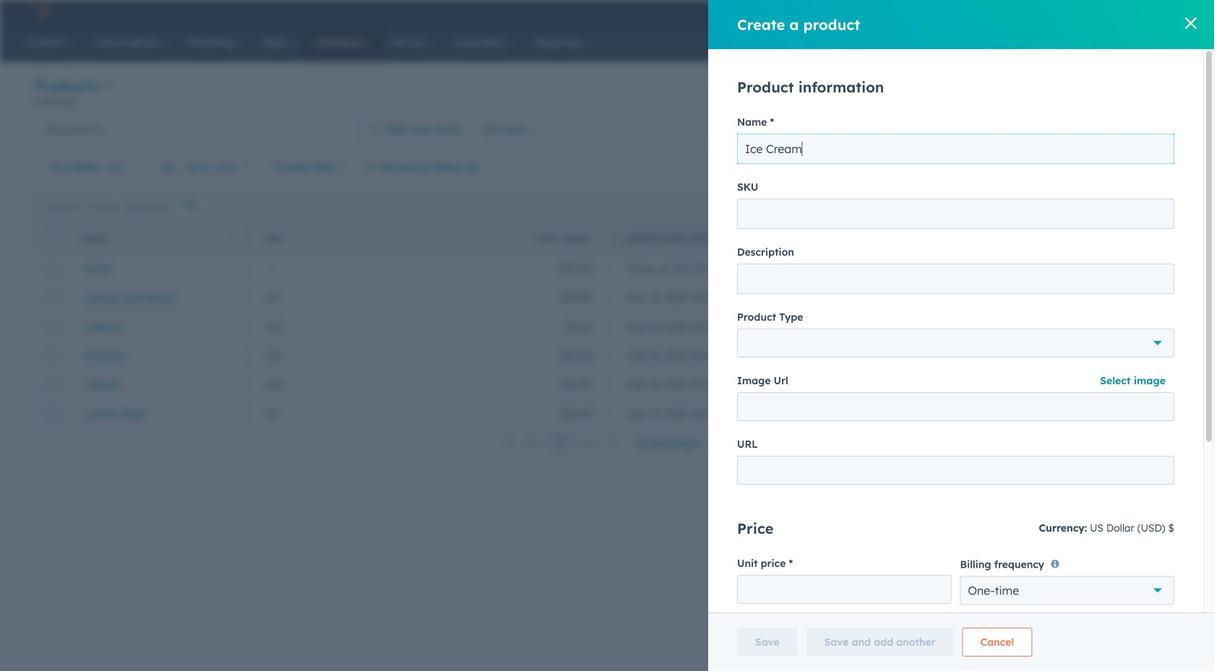 Task type: locate. For each thing, give the bounding box(es) containing it.
close image
[[1185, 17, 1197, 29]]

press to sort. element
[[230, 232, 236, 245], [411, 232, 416, 245], [593, 232, 598, 245]]

terry turtle image
[[1091, 5, 1104, 18]]

3 press to sort. element from the left
[[593, 232, 598, 245]]

Search HubSpot search field
[[1011, 30, 1163, 55]]

menu
[[876, 0, 1197, 23]]

banner
[[35, 75, 1179, 115]]

1 press to sort. element from the left
[[230, 232, 236, 245]]

dialog
[[708, 0, 1214, 671]]

None text field
[[737, 134, 1174, 164], [737, 199, 1174, 229], [737, 264, 1174, 294], [737, 392, 1174, 421], [737, 134, 1174, 164], [737, 199, 1174, 229], [737, 264, 1174, 294], [737, 392, 1174, 421]]

1 horizontal spatial press to sort. element
[[411, 232, 416, 245]]

0 horizontal spatial press to sort. element
[[230, 232, 236, 245]]

2 horizontal spatial press to sort. element
[[593, 232, 598, 245]]

None text field
[[737, 456, 1174, 485], [737, 575, 951, 604], [737, 456, 1174, 485], [737, 575, 951, 604]]

pagination navigation
[[497, 433, 628, 453]]



Task type: vqa. For each thing, say whether or not it's contained in the screenshot.
the right Press to sort. ICON
yes



Task type: describe. For each thing, give the bounding box(es) containing it.
press to sort. image
[[230, 232, 236, 242]]

2 press to sort. element from the left
[[411, 232, 416, 245]]

press to sort. image
[[593, 232, 598, 242]]

marketplaces image
[[982, 7, 995, 20]]

Search name, description, or SKU search field
[[38, 193, 209, 219]]



